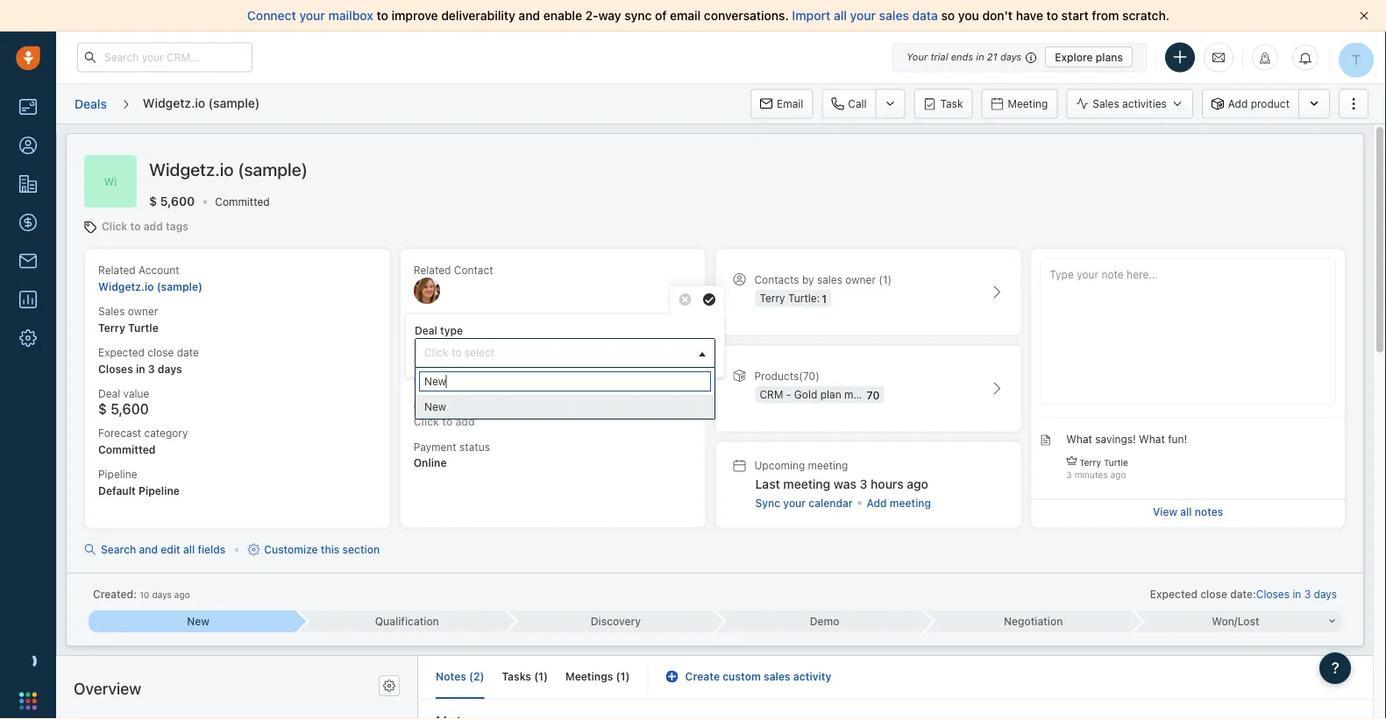Task type: vqa. For each thing, say whether or not it's contained in the screenshot.
sms in SMS subscription status Not subscribed
no



Task type: describe. For each thing, give the bounding box(es) containing it.
click to add tags
[[102, 221, 188, 233]]

explore plans
[[1055, 51, 1123, 63]]

in for expected close date:
[[1293, 589, 1302, 601]]

1 horizontal spatial ago
[[907, 477, 929, 492]]

0 vertical spatial 5,600
[[160, 194, 195, 209]]

2-
[[586, 8, 599, 23]]

qualification
[[375, 616, 439, 628]]

) for notes ( 2 )
[[480, 671, 484, 684]]

value
[[123, 388, 149, 400]]

in for expected close date
[[136, 363, 145, 375]]

connect your mailbox link
[[247, 8, 377, 23]]

closes in 3 days link
[[1257, 587, 1337, 602]]

to inside the lost reason click to add
[[442, 375, 453, 387]]

terry inside sales owner terry turtle
[[98, 322, 125, 334]]

add for add product
[[1228, 98, 1248, 110]]

search and edit all fields
[[101, 544, 226, 557]]

2 what from the left
[[1139, 433, 1165, 445]]

crm
[[760, 389, 783, 401]]

3 left minutes
[[1067, 470, 1072, 480]]

sales for create custom sales activity
[[764, 671, 791, 684]]

category
[[144, 427, 188, 440]]

5,600 inside deal value $ 5,600
[[111, 401, 149, 418]]

account
[[139, 264, 179, 276]]

connect your mailbox to improve deliverability and enable 2-way sync of email conversations. import all your sales data so you don't have to start from scratch.
[[247, 8, 1170, 23]]

(sample) inside related account widgetz.io (sample)
[[157, 280, 203, 293]]

status
[[460, 441, 490, 453]]

close for date:
[[1201, 589, 1228, 601]]

3 inside expected close date closes in 3 days
[[148, 363, 155, 375]]

( for meetings
[[616, 671, 620, 684]]

to left "tags"
[[130, 221, 141, 233]]

expected close date: closes in 3 days
[[1150, 589, 1337, 601]]

upcoming meeting
[[755, 460, 848, 472]]

sales owner terry turtle
[[98, 305, 158, 334]]

new for new list box
[[424, 401, 446, 414]]

to inside closed date click to add
[[442, 416, 453, 428]]

close for date
[[148, 347, 174, 359]]

turtle inside sales owner terry turtle
[[128, 322, 158, 334]]

call button
[[822, 89, 876, 119]]

3 right was at bottom right
[[860, 477, 868, 492]]

1 for tasks ( 1 )
[[539, 671, 544, 684]]

custom
[[723, 671, 761, 684]]

3 minutes ago
[[1067, 470, 1126, 480]]

1 vertical spatial widgetz.io (sample)
[[149, 159, 308, 180]]

monthly
[[845, 389, 884, 401]]

terry turtle: 1
[[760, 292, 827, 305]]

import
[[792, 8, 831, 23]]

gold
[[794, 389, 818, 401]]

enable
[[543, 8, 582, 23]]

so
[[941, 8, 955, 23]]

0 vertical spatial $
[[149, 194, 157, 209]]

sales activities
[[1093, 98, 1167, 110]]

call
[[848, 98, 867, 110]]

last meeting was 3 hours ago
[[755, 477, 929, 492]]

date:
[[1231, 589, 1257, 601]]

email button
[[751, 89, 813, 119]]

date inside closed date click to add
[[451, 400, 473, 412]]

search
[[101, 544, 136, 557]]

committed inside forecast category committed
[[98, 444, 156, 456]]

closes for expected close date:
[[1257, 589, 1290, 601]]

fun!
[[1168, 433, 1188, 445]]

meeting for last
[[783, 477, 831, 492]]

upcoming
[[755, 460, 805, 472]]

0 vertical spatial widgetz.io (sample)
[[143, 95, 260, 110]]

click inside closed date click to add
[[414, 416, 439, 428]]

payment
[[414, 441, 457, 453]]

lost reason click to add
[[414, 358, 475, 387]]

deal inside deal value $ 5,600
[[98, 388, 120, 400]]

trial
[[931, 51, 948, 63]]

0 vertical spatial in
[[976, 51, 985, 63]]

way
[[599, 8, 621, 23]]

tasks ( 1 )
[[502, 671, 548, 684]]

new link
[[89, 611, 297, 633]]

task
[[941, 98, 963, 110]]

days inside expected close date closes in 3 days
[[158, 363, 182, 375]]

days right 21
[[1001, 51, 1022, 63]]

won / lost
[[1212, 616, 1260, 628]]

explore plans link
[[1045, 46, 1133, 68]]

tasks
[[502, 671, 531, 684]]

deals
[[75, 96, 107, 111]]

0 vertical spatial add
[[144, 221, 163, 233]]

$ 5,600
[[149, 194, 195, 209]]

deal value $ 5,600
[[98, 388, 149, 418]]

your for mailbox
[[299, 8, 325, 23]]

you
[[958, 8, 979, 23]]

data
[[912, 8, 938, 23]]

expected close date closes in 3 days
[[98, 347, 199, 375]]

contact
[[454, 264, 493, 276]]

mng settings image
[[383, 681, 396, 693]]

( for tasks
[[534, 671, 539, 684]]

meetings
[[566, 671, 613, 684]]

plan
[[821, 389, 842, 401]]

product
[[1251, 98, 1290, 110]]

select
[[465, 347, 495, 359]]

days right date: at the right
[[1314, 589, 1337, 601]]

1 vertical spatial widgetz.io
[[149, 159, 234, 180]]

date inside expected close date closes in 3 days
[[177, 347, 199, 359]]

click inside click to select dropdown button
[[424, 347, 449, 359]]

create
[[685, 671, 720, 684]]

2 horizontal spatial ago
[[1111, 470, 1126, 480]]

section
[[343, 544, 380, 557]]

0 horizontal spatial all
[[183, 544, 195, 557]]

notes
[[436, 671, 466, 684]]

crm - gold plan monthly (sample):
[[760, 389, 934, 401]]

meeting for add
[[890, 497, 931, 509]]

email
[[777, 98, 804, 110]]

/
[[1235, 616, 1238, 628]]

0 vertical spatial widgetz.io
[[143, 95, 205, 110]]

to right mailbox
[[377, 8, 388, 23]]

click to select button
[[415, 339, 716, 368]]

online
[[414, 457, 447, 470]]

payment status online
[[414, 441, 490, 470]]

mailbox
[[328, 8, 373, 23]]

days inside created: 10 days ago
[[152, 590, 172, 601]]

create custom sales activity link
[[666, 671, 832, 684]]

expected for expected close date:
[[1150, 589, 1198, 601]]

scratch.
[[1123, 8, 1170, 23]]

demo
[[810, 616, 840, 628]]

pipeline default pipeline
[[98, 469, 180, 497]]

new option
[[416, 396, 715, 419]]

2
[[474, 671, 480, 684]]

explore
[[1055, 51, 1093, 63]]

task button
[[914, 89, 973, 119]]

discovery
[[591, 616, 641, 628]]



Task type: locate. For each thing, give the bounding box(es) containing it.
owner left "(1)"
[[846, 274, 876, 286]]

to down reason
[[442, 375, 453, 387]]

customize this section link
[[248, 543, 380, 558]]

0 vertical spatial add
[[1228, 98, 1248, 110]]

sales for contacts by sales owner (1)
[[817, 274, 843, 286]]

what left "fun!"
[[1139, 433, 1165, 445]]

meetings ( 1 )
[[566, 671, 630, 684]]

ago up add meeting link
[[907, 477, 929, 492]]

1 vertical spatial close
[[1201, 589, 1228, 601]]

expected for expected close date
[[98, 347, 145, 359]]

) right meetings
[[626, 671, 630, 684]]

2 vertical spatial in
[[1293, 589, 1302, 601]]

terry inside terry turtle: 1
[[760, 292, 785, 305]]

meeting up last meeting was 3 hours ago
[[808, 460, 848, 472]]

1 vertical spatial and
[[139, 544, 158, 557]]

0 horizontal spatial sales
[[98, 305, 125, 318]]

0 vertical spatial sales
[[1093, 98, 1120, 110]]

negotiation
[[1004, 616, 1063, 628]]

expected inside expected close date closes in 3 days
[[98, 347, 145, 359]]

0 vertical spatial sales
[[879, 8, 909, 23]]

expected down sales owner terry turtle at top left
[[98, 347, 145, 359]]

3 right date: at the right
[[1305, 589, 1311, 601]]

1 vertical spatial date
[[451, 400, 473, 412]]

fields
[[198, 544, 226, 557]]

widgetz.io (sample) link
[[98, 280, 203, 293]]

closed
[[414, 400, 448, 412]]

3 ( from the left
[[616, 671, 620, 684]]

sales inside sales owner terry turtle
[[98, 305, 125, 318]]

1 horizontal spatial closes
[[1257, 589, 1290, 601]]

0 horizontal spatial and
[[139, 544, 158, 557]]

add inside the lost reason click to add
[[455, 375, 475, 387]]

days up category on the bottom of page
[[158, 363, 182, 375]]

1 vertical spatial all
[[1181, 506, 1192, 518]]

to down closed
[[442, 416, 453, 428]]

0 vertical spatial owner
[[846, 274, 876, 286]]

2 horizontal spatial 1
[[822, 293, 827, 305]]

Search your CRM... text field
[[77, 43, 253, 72]]

date down widgetz.io (sample) link
[[177, 347, 199, 359]]

0 horizontal spatial 5,600
[[111, 401, 149, 418]]

this
[[321, 544, 340, 557]]

(sample)
[[208, 95, 260, 110], [238, 159, 308, 180], [157, 280, 203, 293]]

0 horizontal spatial turtle
[[128, 322, 158, 334]]

deals link
[[74, 90, 108, 118]]

view
[[1153, 506, 1178, 518]]

0 horizontal spatial lost
[[414, 358, 435, 371]]

1 for terry turtle: 1
[[822, 293, 827, 305]]

1 horizontal spatial committed
[[215, 196, 270, 208]]

0 horizontal spatial related
[[98, 264, 136, 276]]

2 horizontal spatial )
[[626, 671, 630, 684]]

ago
[[1111, 470, 1126, 480], [907, 477, 929, 492], [174, 590, 190, 601]]

in right date: at the right
[[1293, 589, 1302, 601]]

sync your calendar link
[[755, 495, 853, 511]]

sales activities button
[[1067, 89, 1202, 119], [1067, 89, 1193, 119]]

add for lost reason
[[455, 375, 475, 387]]

2 horizontal spatial terry
[[1080, 458, 1101, 468]]

click to select
[[424, 347, 495, 359]]

ago up new link
[[174, 590, 190, 601]]

5,600
[[160, 194, 195, 209], [111, 401, 149, 418]]

2 vertical spatial add
[[455, 416, 475, 428]]

your right sync
[[783, 497, 806, 509]]

0 vertical spatial meeting
[[808, 460, 848, 472]]

contacts by sales owner (1)
[[755, 274, 892, 286]]

reason
[[438, 358, 471, 371]]

0 vertical spatial turtle
[[128, 322, 158, 334]]

your
[[907, 51, 928, 63]]

add product
[[1228, 98, 1290, 110]]

new inside 'option'
[[424, 401, 446, 414]]

from
[[1092, 8, 1119, 23]]

0 horizontal spatial pipeline
[[98, 469, 137, 481]]

0 vertical spatial and
[[519, 8, 540, 23]]

committed
[[215, 196, 270, 208], [98, 444, 156, 456]]

click up closed
[[414, 375, 439, 387]]

related
[[98, 264, 136, 276], [414, 264, 451, 276]]

0 horizontal spatial ago
[[174, 590, 190, 601]]

your inside sync your calendar link
[[783, 497, 806, 509]]

closes up won / lost
[[1257, 589, 1290, 601]]

edit
[[161, 544, 180, 557]]

add for closed date
[[455, 416, 475, 428]]

add meeting
[[867, 497, 931, 509]]

owner down widgetz.io (sample) link
[[128, 305, 158, 318]]

turtle:
[[788, 292, 820, 305]]

1 horizontal spatial sales
[[1093, 98, 1120, 110]]

days right 10 at the bottom left of page
[[152, 590, 172, 601]]

wi
[[104, 175, 117, 187]]

forecast
[[98, 427, 141, 440]]

1 for meetings ( 1 )
[[620, 671, 626, 684]]

terry turtle
[[1080, 458, 1129, 468]]

1 inside terry turtle: 1
[[822, 293, 827, 305]]

related left 'contact'
[[414, 264, 451, 276]]

to left select
[[452, 347, 462, 359]]

search and edit all fields link
[[84, 543, 226, 558]]

1 vertical spatial in
[[136, 363, 145, 375]]

0 vertical spatial (sample)
[[208, 95, 260, 110]]

and left edit
[[139, 544, 158, 557]]

2 related from the left
[[414, 264, 451, 276]]

products(70)
[[755, 370, 820, 382]]

0 horizontal spatial terry
[[98, 322, 125, 334]]

add left product
[[1228, 98, 1248, 110]]

meeting down hours
[[890, 497, 931, 509]]

start
[[1062, 8, 1089, 23]]

calendar
[[809, 497, 853, 509]]

widgetz.io (sample) up $ 5,600
[[149, 159, 308, 180]]

closes up value
[[98, 363, 133, 375]]

sync
[[755, 497, 781, 509]]

1 related from the left
[[98, 264, 136, 276]]

closes inside expected close date closes in 3 days
[[98, 363, 133, 375]]

related account widgetz.io (sample)
[[98, 264, 203, 293]]

1 ( from the left
[[469, 671, 474, 684]]

1 what from the left
[[1067, 433, 1093, 445]]

click down closed
[[414, 416, 439, 428]]

conversations.
[[704, 8, 789, 23]]

add inside closed date click to add
[[455, 416, 475, 428]]

new down the lost reason click to add
[[424, 401, 446, 414]]

date right closed
[[451, 400, 473, 412]]

$ up forecast on the bottom of page
[[98, 401, 107, 418]]

1 vertical spatial $
[[98, 401, 107, 418]]

0 vertical spatial expected
[[98, 347, 145, 359]]

lost right the won
[[1238, 616, 1260, 628]]

$ inside deal value $ 5,600
[[98, 401, 107, 418]]

your right the "import"
[[850, 8, 876, 23]]

1 vertical spatial turtle
[[1104, 458, 1129, 468]]

0 horizontal spatial committed
[[98, 444, 156, 456]]

committed right $ 5,600
[[215, 196, 270, 208]]

expected left date: at the right
[[1150, 589, 1198, 601]]

1 horizontal spatial your
[[783, 497, 806, 509]]

) for meetings ( 1 )
[[626, 671, 630, 684]]

create custom sales activity
[[685, 671, 832, 684]]

was
[[834, 477, 857, 492]]

add up the status
[[455, 416, 475, 428]]

terry for terry turtle: 1
[[760, 292, 785, 305]]

to
[[377, 8, 388, 23], [1047, 8, 1058, 23], [130, 221, 141, 233], [452, 347, 462, 359], [442, 375, 453, 387], [442, 416, 453, 428]]

freshworks switcher image
[[19, 693, 37, 711]]

your left mailbox
[[299, 8, 325, 23]]

in inside expected close date closes in 3 days
[[136, 363, 145, 375]]

2 vertical spatial all
[[183, 544, 195, 557]]

1 vertical spatial 5,600
[[111, 401, 149, 418]]

1 horizontal spatial in
[[976, 51, 985, 63]]

notes
[[1195, 506, 1224, 518]]

add left "tags"
[[144, 221, 163, 233]]

related for related account widgetz.io (sample)
[[98, 264, 136, 276]]

minutes
[[1075, 470, 1108, 480]]

2 vertical spatial widgetz.io
[[98, 280, 154, 293]]

3 up value
[[148, 363, 155, 375]]

1 ) from the left
[[480, 671, 484, 684]]

owner
[[846, 274, 876, 286], [128, 305, 158, 318]]

1 vertical spatial sales
[[817, 274, 843, 286]]

lost left reason
[[414, 358, 435, 371]]

2 horizontal spatial all
[[1181, 506, 1192, 518]]

1 vertical spatial (sample)
[[238, 159, 308, 180]]

sales
[[1093, 98, 1120, 110], [98, 305, 125, 318]]

1 vertical spatial owner
[[128, 305, 158, 318]]

customize
[[264, 544, 318, 557]]

1 vertical spatial committed
[[98, 444, 156, 456]]

)
[[480, 671, 484, 684], [544, 671, 548, 684], [626, 671, 630, 684]]

your for calendar
[[783, 497, 806, 509]]

widgetz.io inside related account widgetz.io (sample)
[[98, 280, 154, 293]]

new list box
[[416, 396, 715, 419]]

2 horizontal spatial (
[[616, 671, 620, 684]]

) for tasks ( 1 )
[[544, 671, 548, 684]]

0 vertical spatial pipeline
[[98, 469, 137, 481]]

widgetz.io (sample) down search your crm... text box
[[143, 95, 260, 110]]

0 horizontal spatial $
[[98, 401, 107, 418]]

terry up expected close date closes in 3 days
[[98, 322, 125, 334]]

1 vertical spatial expected
[[1150, 589, 1198, 601]]

) right notes
[[480, 671, 484, 684]]

deal
[[414, 314, 436, 326], [415, 325, 437, 337], [98, 388, 120, 400]]

1 horizontal spatial close
[[1201, 589, 1228, 601]]

click left select
[[424, 347, 449, 359]]

what up terry turtle
[[1067, 433, 1093, 445]]

1 horizontal spatial what
[[1139, 433, 1165, 445]]

closes for expected close date
[[98, 363, 133, 375]]

email image
[[1213, 50, 1225, 65]]

) right tasks
[[544, 671, 548, 684]]

2 vertical spatial meeting
[[890, 497, 931, 509]]

0 vertical spatial close
[[148, 347, 174, 359]]

1 vertical spatial lost
[[1238, 616, 1260, 628]]

add meeting link
[[867, 495, 931, 511]]

3
[[148, 363, 155, 375], [1067, 470, 1072, 480], [860, 477, 868, 492], [1305, 589, 1311, 601]]

terry down contacts
[[760, 292, 785, 305]]

committed down forecast on the bottom of page
[[98, 444, 156, 456]]

sync
[[625, 8, 652, 23]]

$
[[149, 194, 157, 209], [98, 401, 107, 418]]

( right meetings
[[616, 671, 620, 684]]

1 vertical spatial add
[[455, 375, 475, 387]]

widgetz.io down search your crm... text box
[[143, 95, 205, 110]]

ago down terry turtle
[[1111, 470, 1126, 480]]

3 ) from the left
[[626, 671, 630, 684]]

0 horizontal spatial in
[[136, 363, 145, 375]]

improve
[[392, 8, 438, 23]]

0 horizontal spatial closes
[[98, 363, 133, 375]]

sales left activities
[[1093, 98, 1120, 110]]

sales left activity
[[764, 671, 791, 684]]

0 vertical spatial all
[[834, 8, 847, 23]]

all right edit
[[183, 544, 195, 557]]

0 vertical spatial closes
[[98, 363, 133, 375]]

1 horizontal spatial add
[[1228, 98, 1248, 110]]

close down sales owner terry turtle at top left
[[148, 347, 174, 359]]

add for add meeting
[[867, 497, 887, 509]]

0 vertical spatial terry
[[760, 292, 785, 305]]

( right tasks
[[534, 671, 539, 684]]

0 horizontal spatial sales
[[764, 671, 791, 684]]

( right notes
[[469, 671, 474, 684]]

5,600 up "tags"
[[160, 194, 195, 209]]

2 ) from the left
[[544, 671, 548, 684]]

1 vertical spatial closes
[[1257, 589, 1290, 601]]

activity
[[793, 671, 832, 684]]

2 horizontal spatial in
[[1293, 589, 1302, 601]]

new for new link
[[187, 616, 209, 628]]

ago inside created: 10 days ago
[[174, 590, 190, 601]]

1 vertical spatial terry
[[98, 322, 125, 334]]

all right view
[[1181, 506, 1192, 518]]

related inside related account widgetz.io (sample)
[[98, 264, 136, 276]]

by
[[802, 274, 814, 286]]

all right the "import"
[[834, 8, 847, 23]]

1 vertical spatial add
[[867, 497, 887, 509]]

days
[[1001, 51, 1022, 63], [158, 363, 182, 375], [1314, 589, 1337, 601], [152, 590, 172, 601]]

0 horizontal spatial date
[[177, 347, 199, 359]]

2 vertical spatial sales
[[764, 671, 791, 684]]

to inside dropdown button
[[452, 347, 462, 359]]

1 horizontal spatial sales
[[817, 274, 843, 286]]

0 horizontal spatial 1
[[539, 671, 544, 684]]

sales down widgetz.io (sample) link
[[98, 305, 125, 318]]

and left enable
[[519, 8, 540, 23]]

0 horizontal spatial )
[[480, 671, 484, 684]]

1 horizontal spatial terry
[[760, 292, 785, 305]]

$ up click to add tags
[[149, 194, 157, 209]]

meeting for upcoming
[[808, 460, 848, 472]]

1 horizontal spatial 1
[[620, 671, 626, 684]]

all inside "link"
[[1181, 506, 1192, 518]]

view all notes link
[[1153, 505, 1224, 520]]

1 horizontal spatial related
[[414, 264, 451, 276]]

meeting
[[1008, 98, 1048, 110]]

1 vertical spatial pipeline
[[139, 485, 180, 497]]

close inside expected close date closes in 3 days
[[148, 347, 174, 359]]

1 right tasks
[[539, 671, 544, 684]]

pipeline up default
[[98, 469, 137, 481]]

turtle up the 3 minutes ago
[[1104, 458, 1129, 468]]

1 vertical spatial new
[[187, 616, 209, 628]]

and inside the search and edit all fields link
[[139, 544, 158, 557]]

pipeline right default
[[139, 485, 180, 497]]

sales for sales activities
[[1093, 98, 1120, 110]]

sales right by
[[817, 274, 843, 286]]

( for notes
[[469, 671, 474, 684]]

close image
[[1360, 11, 1369, 20]]

owner inside sales owner terry turtle
[[128, 305, 158, 318]]

terry up minutes
[[1080, 458, 1101, 468]]

1 down contacts by sales owner (1) on the right top of the page
[[822, 293, 827, 305]]

1 horizontal spatial owner
[[846, 274, 876, 286]]

add down hours
[[867, 497, 887, 509]]

notes ( 2 )
[[436, 671, 484, 684]]

0 horizontal spatial owner
[[128, 305, 158, 318]]

1 horizontal spatial all
[[834, 8, 847, 23]]

1 horizontal spatial )
[[544, 671, 548, 684]]

widgetz.io (sample)
[[143, 95, 260, 110], [149, 159, 308, 180]]

meeting up sync your calendar
[[783, 477, 831, 492]]

widgetz.io
[[143, 95, 205, 110], [149, 159, 234, 180], [98, 280, 154, 293]]

related for related contact
[[414, 264, 451, 276]]

sales left data
[[879, 8, 909, 23]]

sales for sales owner terry turtle
[[98, 305, 125, 318]]

5,600 down value
[[111, 401, 149, 418]]

click down "wi"
[[102, 221, 127, 233]]

what savings! what fun!
[[1067, 433, 1188, 445]]

lost inside the lost reason click to add
[[414, 358, 435, 371]]

(
[[469, 671, 474, 684], [534, 671, 539, 684], [616, 671, 620, 684]]

related up widgetz.io (sample) link
[[98, 264, 136, 276]]

2 horizontal spatial sales
[[879, 8, 909, 23]]

add down reason
[[455, 375, 475, 387]]

1 vertical spatial sales
[[98, 305, 125, 318]]

21
[[987, 51, 998, 63]]

don't
[[983, 8, 1013, 23]]

2 horizontal spatial your
[[850, 8, 876, 23]]

0 vertical spatial date
[[177, 347, 199, 359]]

your trial ends in 21 days
[[907, 51, 1022, 63]]

1 horizontal spatial 5,600
[[160, 194, 195, 209]]

new down created: 10 days ago
[[187, 616, 209, 628]]

negotiation link
[[924, 611, 1133, 633]]

what
[[1067, 433, 1093, 445], [1139, 433, 1165, 445]]

1 horizontal spatial turtle
[[1104, 458, 1129, 468]]

won
[[1212, 616, 1235, 628]]

in up value
[[136, 363, 145, 375]]

widgetz.io up $ 5,600
[[149, 159, 234, 180]]

deliverability
[[441, 8, 515, 23]]

1 horizontal spatial expected
[[1150, 589, 1198, 601]]

terry for terry turtle
[[1080, 458, 1101, 468]]

10
[[140, 590, 149, 601]]

click inside the lost reason click to add
[[414, 375, 439, 387]]

to left start
[[1047, 8, 1058, 23]]

related contact
[[414, 264, 493, 276]]

have
[[1016, 8, 1044, 23]]

1 horizontal spatial and
[[519, 8, 540, 23]]

2 ( from the left
[[534, 671, 539, 684]]

close up the won
[[1201, 589, 1228, 601]]

1 horizontal spatial pipeline
[[139, 485, 180, 497]]

(1)
[[879, 274, 892, 286]]

turtle up expected close date closes in 3 days
[[128, 322, 158, 334]]

None search field
[[419, 372, 711, 392]]

1 right meetings
[[620, 671, 626, 684]]

widgetz.io up sales owner terry turtle at top left
[[98, 280, 154, 293]]

view all notes
[[1153, 506, 1224, 518]]

created:
[[93, 589, 137, 601]]

add inside "button"
[[1228, 98, 1248, 110]]

in left 21
[[976, 51, 985, 63]]

1 horizontal spatial lost
[[1238, 616, 1260, 628]]

0 horizontal spatial close
[[148, 347, 174, 359]]



